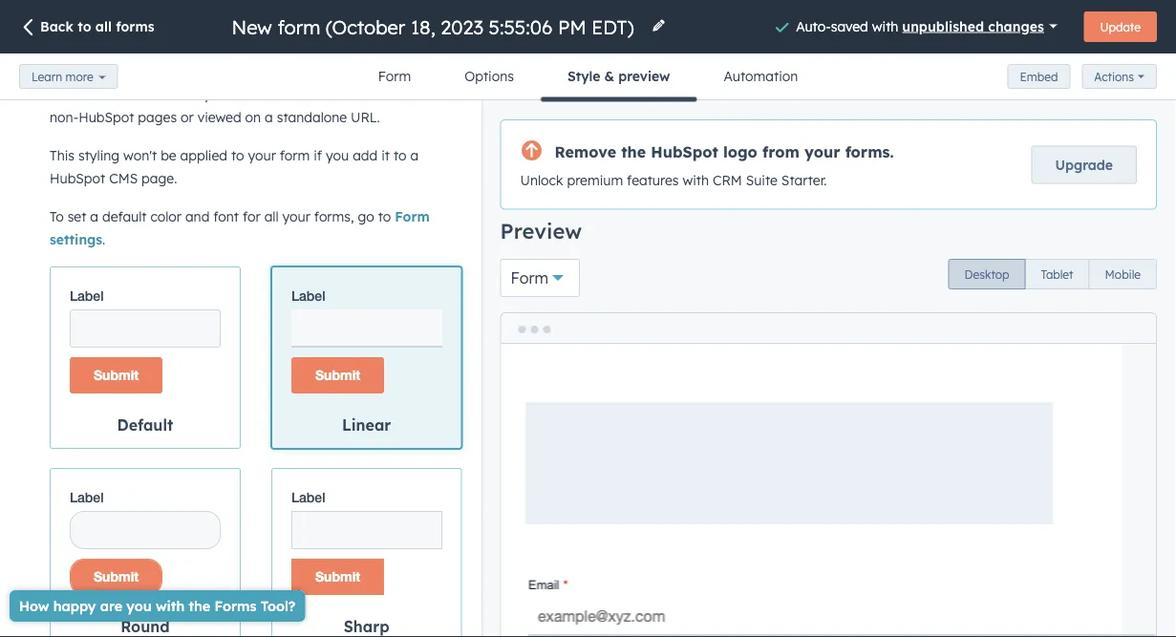 Task type: locate. For each thing, give the bounding box(es) containing it.
2 horizontal spatial a
[[410, 147, 419, 164]]

with right saved
[[872, 17, 899, 34]]

with inside page section element
[[872, 17, 899, 34]]

navigation
[[351, 54, 825, 102]]

forms,
[[314, 208, 354, 225]]

actions
[[1094, 69, 1134, 84]]

group
[[948, 259, 1157, 290]]

automation
[[724, 68, 798, 85]]

1 vertical spatial on
[[245, 109, 261, 126]]

it
[[381, 147, 390, 164]]

1 vertical spatial a
[[410, 147, 419, 164]]

embed button
[[1008, 64, 1070, 89]]

remove the hubspot logo from your forms.
[[555, 142, 894, 161]]

your up starter. in the top of the page
[[804, 142, 840, 161]]

font
[[213, 208, 239, 225]]

unpublished changes button
[[902, 13, 1057, 39]]

theme
[[82, 86, 122, 103]]

hubspot up unlock premium features with crm suite starter.
[[651, 142, 718, 161]]

unlock
[[520, 172, 563, 189]]

2 vertical spatial form
[[511, 269, 549, 288]]

styling
[[78, 147, 120, 164]]

options button
[[438, 54, 541, 99]]

automation button
[[697, 54, 825, 99]]

Round checkbox
[[50, 468, 241, 637]]

hubspot inside "your theme affects how your form looks when it's embedded on non-hubspot pages or viewed on a standalone url."
[[78, 109, 134, 126]]

style & preview
[[568, 68, 670, 85]]

to right applied on the left of page
[[231, 147, 244, 164]]

0 vertical spatial a
[[265, 109, 273, 126]]

form button
[[500, 259, 580, 297]]

upgrade
[[1055, 156, 1113, 173]]

tablet button
[[1025, 259, 1090, 290]]

url.
[[351, 109, 380, 126]]

this styling won't be applied to your form if you add it to a hubspot cms page.
[[50, 147, 419, 187]]

form button
[[351, 54, 438, 99]]

hubspot
[[78, 109, 134, 126], [651, 142, 718, 161], [50, 170, 105, 187]]

on
[[435, 86, 451, 103], [245, 109, 261, 126]]

mobile button
[[1089, 259, 1157, 290]]

form left 'if'
[[280, 147, 310, 164]]

sharp button
[[271, 468, 462, 637]]

1 vertical spatial all
[[264, 208, 279, 225]]

to set a default color and font for all your forms, go to
[[50, 208, 395, 225]]

forms
[[116, 18, 154, 35]]

to right the go
[[378, 208, 391, 225]]

your inside "your theme affects how your form looks when it's embedded on non-hubspot pages or viewed on a standalone url."
[[203, 86, 231, 103]]

a down the looks at the top
[[265, 109, 273, 126]]

all
[[95, 18, 112, 35], [264, 208, 279, 225]]

applied
[[180, 147, 227, 164]]

update
[[1100, 20, 1141, 34]]

0 vertical spatial form
[[235, 86, 265, 103]]

None field
[[230, 14, 640, 40]]

form
[[378, 68, 411, 85], [395, 208, 430, 225], [511, 269, 549, 288]]

suite
[[746, 172, 778, 189]]

hubspot down the theme
[[78, 109, 134, 126]]

pages
[[138, 109, 177, 126]]

your theme affects how your form looks when it's embedded on non-hubspot pages or viewed on a standalone url.
[[50, 86, 451, 126]]

navigation inside page section element
[[351, 54, 825, 102]]

default
[[102, 208, 147, 225]]

a right it
[[410, 147, 419, 164]]

0 vertical spatial hubspot
[[78, 109, 134, 126]]

0 horizontal spatial form
[[235, 86, 265, 103]]

round button
[[50, 468, 241, 637]]

your inside this styling won't be applied to your form if you add it to a hubspot cms page.
[[248, 147, 276, 164]]

linear button
[[271, 267, 462, 449]]

go
[[358, 208, 374, 225]]

from
[[762, 142, 800, 161]]

premium
[[567, 172, 623, 189]]

2 vertical spatial hubspot
[[50, 170, 105, 187]]

with
[[872, 17, 899, 34], [683, 172, 709, 189]]

form up embedded
[[378, 68, 411, 85]]

1 vertical spatial form
[[395, 208, 430, 225]]

all left 'forms'
[[95, 18, 112, 35]]

form down preview
[[511, 269, 549, 288]]

0 vertical spatial all
[[95, 18, 112, 35]]

to right 'back'
[[78, 18, 91, 35]]

0 vertical spatial with
[[872, 17, 899, 34]]

.
[[102, 231, 105, 248]]

upgrade link
[[1032, 146, 1137, 184]]

linear
[[342, 416, 391, 435]]

starter.
[[781, 172, 827, 189]]

learn more
[[32, 69, 93, 84]]

0 vertical spatial on
[[435, 86, 451, 103]]

form
[[235, 86, 265, 103], [280, 147, 310, 164]]

all right "for" on the top left
[[264, 208, 279, 225]]

your up viewed
[[203, 86, 231, 103]]

form settings link
[[50, 208, 430, 248]]

form right the go
[[395, 208, 430, 225]]

1 vertical spatial with
[[683, 172, 709, 189]]

1 horizontal spatial all
[[264, 208, 279, 225]]

a right set
[[90, 208, 98, 225]]

form inside popup button
[[511, 269, 549, 288]]

features
[[627, 172, 679, 189]]

with left the crm
[[683, 172, 709, 189]]

saved
[[831, 17, 868, 34]]

your down "your theme affects how your form looks when it's embedded on non-hubspot pages or viewed on a standalone url."
[[248, 147, 276, 164]]

form left the looks at the top
[[235, 86, 265, 103]]

or
[[181, 109, 194, 126]]

auto-saved with
[[796, 17, 902, 34]]

a inside "your theme affects how your form looks when it's embedded on non-hubspot pages or viewed on a standalone url."
[[265, 109, 273, 126]]

on right embedded
[[435, 86, 451, 103]]

navigation containing form
[[351, 54, 825, 102]]

back to all forms link
[[19, 17, 154, 39]]

hubspot down this
[[50, 170, 105, 187]]

1 horizontal spatial with
[[872, 17, 899, 34]]

0 horizontal spatial all
[[95, 18, 112, 35]]

0 horizontal spatial a
[[90, 208, 98, 225]]

1 horizontal spatial a
[[265, 109, 273, 126]]

0 vertical spatial form
[[378, 68, 411, 85]]

add
[[353, 147, 378, 164]]

color
[[150, 208, 182, 225]]

to
[[78, 18, 91, 35], [231, 147, 244, 164], [394, 147, 407, 164], [378, 208, 391, 225]]

a inside this styling won't be applied to your form if you add it to a hubspot cms page.
[[410, 147, 419, 164]]

on right viewed
[[245, 109, 261, 126]]

preview
[[500, 217, 582, 244]]

1 vertical spatial form
[[280, 147, 310, 164]]

1 horizontal spatial form
[[280, 147, 310, 164]]

0 horizontal spatial with
[[683, 172, 709, 189]]

&
[[604, 68, 614, 85]]

and
[[185, 208, 210, 225]]



Task type: vqa. For each thing, say whether or not it's contained in the screenshot.
Search HubSpot SEARCH FIELD
no



Task type: describe. For each thing, give the bounding box(es) containing it.
embed
[[1020, 69, 1058, 84]]

when
[[305, 86, 339, 103]]

sharp
[[344, 617, 389, 636]]

you
[[326, 147, 349, 164]]

back
[[40, 18, 73, 35]]

affects
[[126, 86, 170, 103]]

page.
[[141, 170, 177, 187]]

unlock premium features with crm suite starter.
[[520, 172, 827, 189]]

Sharp checkbox
[[271, 468, 462, 637]]

standalone
[[277, 109, 347, 126]]

how
[[174, 86, 199, 103]]

remove
[[555, 142, 616, 161]]

learn more button
[[19, 64, 118, 89]]

be
[[161, 147, 176, 164]]

logo
[[723, 142, 758, 161]]

your
[[50, 86, 78, 103]]

desktop button
[[948, 259, 1026, 290]]

changes
[[988, 17, 1044, 34]]

embedded
[[364, 86, 431, 103]]

looks
[[269, 86, 302, 103]]

1 vertical spatial hubspot
[[651, 142, 718, 161]]

unpublished
[[902, 17, 984, 34]]

round
[[121, 617, 170, 636]]

to
[[50, 208, 64, 225]]

cms
[[109, 170, 138, 187]]

form inside form settings
[[395, 208, 430, 225]]

form settings
[[50, 208, 430, 248]]

preview
[[618, 68, 670, 85]]

viewed
[[197, 109, 241, 126]]

group containing desktop
[[948, 259, 1157, 290]]

page section element
[[0, 0, 1176, 102]]

to inside page section element
[[78, 18, 91, 35]]

back to all forms
[[40, 18, 154, 35]]

default button
[[50, 267, 241, 449]]

actions button
[[1082, 64, 1157, 89]]

unpublished changes
[[902, 17, 1044, 34]]

if
[[314, 147, 322, 164]]

auto-
[[796, 17, 831, 34]]

hubspot inside this styling won't be applied to your form if you add it to a hubspot cms page.
[[50, 170, 105, 187]]

none field inside page section element
[[230, 14, 640, 40]]

forms.
[[845, 142, 894, 161]]

style & preview button
[[541, 54, 697, 102]]

2 vertical spatial a
[[90, 208, 98, 225]]

0 horizontal spatial on
[[245, 109, 261, 126]]

style
[[568, 68, 600, 85]]

1 horizontal spatial on
[[435, 86, 451, 103]]

Default checkbox
[[50, 267, 241, 449]]

desktop
[[965, 267, 1010, 281]]

update button
[[1084, 11, 1157, 42]]

your left forms,
[[282, 208, 310, 225]]

crm
[[713, 172, 742, 189]]

non-
[[50, 109, 78, 126]]

it's
[[342, 86, 360, 103]]

the
[[621, 142, 646, 161]]

options
[[465, 68, 514, 85]]

Linear checkbox
[[271, 267, 462, 449]]

all inside page section element
[[95, 18, 112, 35]]

more
[[65, 69, 93, 84]]

form inside this styling won't be applied to your form if you add it to a hubspot cms page.
[[280, 147, 310, 164]]

form inside "your theme affects how your form looks when it's embedded on non-hubspot pages or viewed on a standalone url."
[[235, 86, 265, 103]]

won't
[[123, 147, 157, 164]]

set
[[67, 208, 86, 225]]

learn
[[32, 69, 62, 84]]

for
[[243, 208, 261, 225]]

tablet
[[1041, 267, 1074, 281]]

form inside button
[[378, 68, 411, 85]]

to right it
[[394, 147, 407, 164]]

mobile
[[1105, 267, 1141, 281]]

this
[[50, 147, 75, 164]]

default
[[117, 416, 173, 435]]



